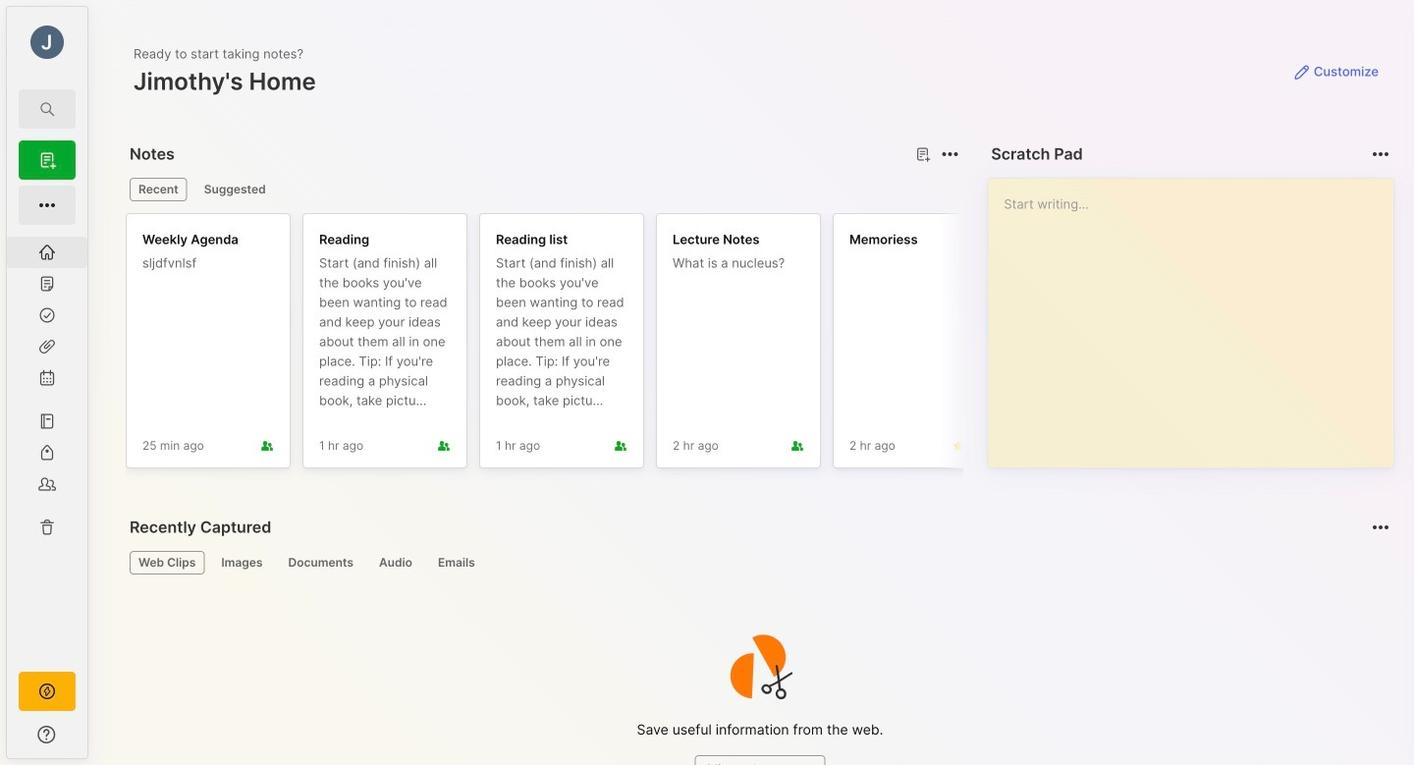 Task type: vqa. For each thing, say whether or not it's contained in the screenshot.
Things to do Organize Files - Morning Task Thumbnail
no



Task type: describe. For each thing, give the bounding box(es) containing it.
Start writing… text field
[[1005, 179, 1393, 452]]

new note image
[[35, 148, 59, 172]]

click to expand image
[[86, 729, 101, 753]]

Account field
[[7, 23, 87, 62]]

edit search image
[[35, 97, 59, 121]]

1 more actions image from the left
[[939, 142, 962, 166]]

2 more actions image from the left
[[1370, 142, 1393, 166]]

tree inside main element
[[7, 237, 87, 654]]

2 tab list from the top
[[130, 551, 1387, 575]]

main element
[[0, 0, 94, 765]]

1 tab list from the top
[[130, 178, 956, 201]]



Task type: locate. For each thing, give the bounding box(es) containing it.
upgrade image
[[35, 680, 59, 704]]

account image
[[30, 26, 64, 59]]

1 horizontal spatial more actions image
[[1370, 142, 1393, 166]]

more actions image
[[939, 142, 962, 166], [1370, 142, 1393, 166]]

0 horizontal spatial more actions image
[[939, 142, 962, 166]]

tab list
[[130, 178, 956, 201], [130, 551, 1387, 575]]

row group
[[126, 213, 1415, 481]]

0 vertical spatial tab list
[[130, 178, 956, 201]]

tree
[[7, 237, 87, 654]]

home image
[[37, 243, 57, 262]]

WHAT'S NEW field
[[7, 719, 87, 751]]

more actions image
[[1370, 516, 1393, 539]]

new note image
[[35, 194, 59, 217]]

tab
[[130, 178, 187, 201], [195, 178, 275, 201], [130, 551, 205, 575], [213, 551, 272, 575], [280, 551, 363, 575], [370, 551, 421, 575], [429, 551, 484, 575]]

More actions field
[[937, 141, 964, 168], [1368, 141, 1395, 168], [1368, 514, 1395, 541]]

1 vertical spatial tab list
[[130, 551, 1387, 575]]



